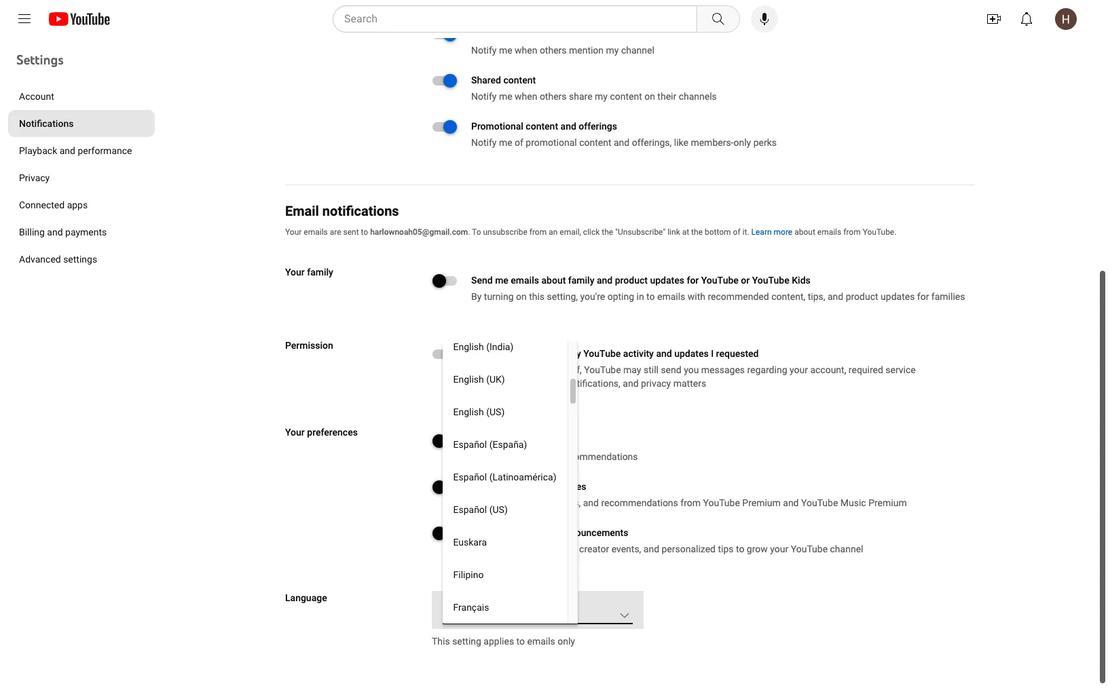 Task type: locate. For each thing, give the bounding box(es) containing it.
0 vertical spatial notify
[[471, 45, 497, 56]]

from up the creator updates and announcements product announcements, creator events, and personalized tips to grow your youtube channel
[[681, 498, 701, 509]]

me inside mentions notify me when others mention my channel
[[499, 45, 512, 56]]

only right applies
[[558, 636, 575, 647]]

billing
[[19, 227, 45, 238]]

advanced settings link
[[8, 246, 155, 273], [8, 246, 155, 273]]

1 vertical spatial only
[[558, 636, 575, 647]]

recommendations up the creator updates and announcements product announcements, creator events, and personalized tips to grow your youtube channel
[[601, 498, 678, 509]]

my up off,
[[568, 348, 581, 359]]

this left setting,
[[529, 291, 545, 302]]

updates inside send me emails about my youtube activity and updates i requested if this setting is turned off, youtube may still send you messages regarding your account, required service announcements, legal notifications, and privacy matters
[[674, 348, 709, 359]]

2 when from the top
[[515, 91, 537, 102]]

family down are
[[307, 267, 333, 278]]

my right share on the right top of page
[[595, 91, 608, 102]]

playback and performance link
[[8, 137, 155, 164], [8, 137, 155, 164]]

1 horizontal spatial on
[[645, 91, 655, 102]]

music
[[841, 498, 866, 509]]

youtube.
[[863, 227, 897, 237]]

(españa)
[[490, 439, 528, 450]]

updates right (españa)
[[541, 435, 576, 446]]

send inside send me emails about family and product updates for youtube or youtube kids by turning on this setting, you're opting in to emails with recommended content, tips, and product updates for families
[[471, 275, 493, 286]]

to right tips
[[736, 544, 745, 555]]

this right if
[[480, 365, 495, 376]]

notify down mentions
[[471, 45, 497, 56]]

2 vertical spatial (us)
[[477, 612, 496, 623]]

0 vertical spatial only
[[734, 137, 751, 148]]

setting right this
[[452, 636, 481, 647]]

from inside youtube premium updates announcements, updates, and recommendations from youtube premium and youtube music premium
[[681, 498, 701, 509]]

email left notifications at the top left of the page
[[285, 203, 319, 219]]

this setting applies to emails only
[[432, 636, 575, 647]]

english for english (india)
[[454, 342, 484, 352]]

2 horizontal spatial product
[[846, 291, 878, 302]]

the right click
[[602, 227, 613, 237]]

channel down music
[[830, 544, 863, 555]]

premium
[[511, 481, 550, 492], [742, 498, 781, 509], [869, 498, 907, 509]]

harlownoah05@gmail.com
[[370, 227, 468, 237]]

(us) up general
[[487, 407, 505, 418]]

1 vertical spatial (us)
[[490, 505, 508, 515]]

send for send me emails about family and product updates for youtube or youtube kids by turning on this setting, you're opting in to emails with recommended content, tips, and product updates for families
[[471, 275, 493, 286]]

3 español from the top
[[454, 505, 487, 515]]

0 vertical spatial others
[[540, 45, 567, 56]]

legal
[[544, 378, 564, 389]]

when up the promotional
[[515, 91, 537, 102]]

content right 'shared' at the top of the page
[[504, 75, 536, 86]]

and right tips,
[[828, 291, 844, 302]]

1 horizontal spatial email
[[443, 599, 464, 608]]

i
[[711, 348, 714, 359]]

1 the from the left
[[602, 227, 613, 237]]

me up (uk)
[[495, 348, 509, 359]]

mentions notify me when others mention my channel
[[471, 29, 655, 56]]

group
[[443, 0, 633, 631]]

and up promotional
[[561, 121, 576, 132]]

channel
[[621, 45, 655, 56], [830, 544, 863, 555]]

español down the english (us)
[[454, 439, 487, 450]]

updates down announcements,
[[505, 528, 539, 539]]

about inside send me emails about family and product updates for youtube or youtube kids by turning on this setting, you're opting in to emails with recommended content, tips, and product updates for families
[[542, 275, 566, 286]]

your right grow
[[770, 544, 789, 555]]

updates up updates,
[[552, 481, 586, 492]]

0 vertical spatial recommendations
[[561, 452, 638, 462]]

1 vertical spatial about
[[542, 275, 566, 286]]

emails right more
[[817, 227, 842, 237]]

and down may
[[623, 378, 639, 389]]

connected
[[19, 200, 65, 211]]

1 horizontal spatial this
[[529, 291, 545, 302]]

0 horizontal spatial family
[[307, 267, 333, 278]]

me up turning
[[495, 275, 509, 286]]

youtube premium updates announcements, updates, and recommendations from youtube premium and youtube music premium
[[471, 481, 907, 509]]

updates up you
[[674, 348, 709, 359]]

announcements,
[[471, 378, 541, 389], [507, 544, 577, 555]]

1 horizontal spatial only
[[734, 137, 751, 148]]

1 vertical spatial setting
[[452, 636, 481, 647]]

updates left families
[[881, 291, 915, 302]]

1 español from the top
[[454, 439, 487, 450]]

others inside mentions notify me when others mention my channel
[[540, 45, 567, 56]]

Search text field
[[344, 10, 694, 28]]

creator updates and announcements product announcements, creator events, and personalized tips to grow your youtube channel
[[471, 528, 863, 555]]

setting
[[497, 365, 526, 376], [452, 636, 481, 647]]

0 horizontal spatial product
[[506, 435, 539, 446]]

email left the "language"
[[443, 599, 464, 608]]

1 horizontal spatial for
[[917, 291, 929, 302]]

on
[[645, 91, 655, 102], [516, 291, 527, 302]]

1 horizontal spatial family
[[568, 275, 595, 286]]

notify inside promotional content and offerings notify me of promotional content and offerings, like members-only perks
[[471, 137, 497, 148]]

1 others from the top
[[540, 45, 567, 56]]

billing and payments
[[19, 227, 107, 238]]

turned
[[538, 365, 566, 376]]

2 vertical spatial notify
[[471, 137, 497, 148]]

español up creator
[[454, 505, 487, 515]]

1 horizontal spatial channel
[[830, 544, 863, 555]]

0 vertical spatial español
[[454, 439, 487, 450]]

preferences
[[307, 427, 358, 438]]

recommendations up updates,
[[561, 452, 638, 462]]

for
[[687, 275, 699, 286], [917, 291, 929, 302]]

and
[[561, 121, 576, 132], [614, 137, 630, 148], [60, 145, 75, 156], [47, 227, 63, 238], [597, 275, 613, 286], [828, 291, 844, 302], [656, 348, 672, 359], [623, 378, 639, 389], [543, 452, 559, 462], [583, 498, 599, 509], [783, 498, 799, 509], [542, 528, 558, 539], [644, 544, 659, 555]]

3 your from the top
[[285, 427, 305, 438]]

me down the promotional
[[499, 137, 512, 148]]

events,
[[612, 544, 641, 555]]

to
[[361, 227, 368, 237], [647, 291, 655, 302], [736, 544, 745, 555], [516, 636, 525, 647]]

from left an at the top of the page
[[530, 227, 547, 237]]

(us) up creator
[[490, 505, 508, 515]]

the right at
[[691, 227, 703, 237]]

0 vertical spatial (us)
[[487, 407, 505, 418]]

1 horizontal spatial the
[[691, 227, 703, 237]]

0 horizontal spatial the
[[602, 227, 613, 237]]

to right sent
[[361, 227, 368, 237]]

about inside send me emails about my youtube activity and updates i requested if this setting is turned off, youtube may still send you messages regarding your account, required service announcements, legal notifications, and privacy matters
[[542, 348, 566, 359]]

3 notify from the top
[[471, 137, 497, 148]]

0 vertical spatial of
[[515, 137, 523, 148]]

matters
[[673, 378, 706, 389]]

playback and performance
[[19, 145, 132, 156]]

emails inside send me emails about my youtube activity and updates i requested if this setting is turned off, youtube may still send you messages regarding your account, required service announcements, legal notifications, and privacy matters
[[511, 348, 539, 359]]

(india)
[[487, 342, 514, 352]]

2 notify from the top
[[471, 91, 497, 102]]

1 notify from the top
[[471, 45, 497, 56]]

filipino
[[454, 570, 484, 581]]

when inside shared content notify me when others share my content on their channels
[[515, 91, 537, 102]]

about for kids
[[542, 275, 566, 286]]

notify down 'shared' at the top of the page
[[471, 91, 497, 102]]

content
[[504, 75, 536, 86], [610, 91, 642, 102], [526, 121, 558, 132], [579, 137, 612, 148]]

1 vertical spatial your
[[285, 267, 305, 278]]

mention
[[569, 45, 604, 56]]

(us) for español (us)
[[490, 505, 508, 515]]

2 send from the top
[[471, 348, 493, 359]]

1 horizontal spatial your
[[790, 365, 808, 376]]

0 vertical spatial announcements,
[[471, 378, 541, 389]]

of
[[515, 137, 523, 148], [733, 227, 741, 237]]

others left share on the right top of page
[[540, 91, 567, 102]]

account,
[[810, 365, 846, 376]]

2 vertical spatial my
[[568, 348, 581, 359]]

settings
[[63, 254, 97, 265]]

0 horizontal spatial this
[[480, 365, 495, 376]]

setting inside send me emails about my youtube activity and updates i requested if this setting is turned off, youtube may still send you messages regarding your account, required service announcements, legal notifications, and privacy matters
[[497, 365, 526, 376]]

when inside mentions notify me when others mention my channel
[[515, 45, 537, 56]]

english inside email language english (us)
[[443, 612, 474, 623]]

channels
[[679, 91, 717, 102]]

requested
[[716, 348, 759, 359]]

send up by
[[471, 275, 493, 286]]

may
[[623, 365, 641, 376]]

None search field
[[308, 5, 743, 33]]

announcements
[[560, 528, 628, 539]]

and up (latinoamérica)
[[543, 452, 559, 462]]

promotional
[[526, 137, 577, 148]]

your
[[790, 365, 808, 376], [770, 544, 789, 555]]

español up español (us)
[[454, 472, 487, 483]]

announcements
[[471, 452, 541, 462]]

english for english (uk)
[[454, 374, 484, 385]]

1 vertical spatial my
[[595, 91, 608, 102]]

2 vertical spatial your
[[285, 427, 305, 438]]

0 vertical spatial your
[[790, 365, 808, 376]]

me inside promotional content and offerings notify me of promotional content and offerings, like members-only perks
[[499, 137, 512, 148]]

notifications link
[[8, 110, 155, 137], [8, 110, 155, 137]]

0 horizontal spatial only
[[558, 636, 575, 647]]

others left mention
[[540, 45, 567, 56]]

your preferences
[[285, 427, 358, 438]]

channel inside mentions notify me when others mention my channel
[[621, 45, 655, 56]]

account link
[[8, 83, 155, 110], [8, 83, 155, 110]]

2 vertical spatial español
[[454, 505, 487, 515]]

and left music
[[783, 498, 799, 509]]

youtube
[[701, 275, 739, 286], [752, 275, 790, 286], [584, 348, 621, 359], [584, 365, 621, 376], [471, 481, 509, 492], [703, 498, 740, 509], [801, 498, 838, 509], [791, 544, 828, 555]]

(us) down the "language"
[[477, 612, 496, 623]]

me down 'shared' at the top of the page
[[499, 91, 512, 102]]

about
[[795, 227, 815, 237], [542, 275, 566, 286], [542, 348, 566, 359]]

español
[[454, 439, 487, 450], [454, 472, 487, 483], [454, 505, 487, 515]]

when
[[515, 45, 537, 56], [515, 91, 537, 102]]

1 vertical spatial on
[[516, 291, 527, 302]]

1 horizontal spatial setting
[[497, 365, 526, 376]]

is
[[529, 365, 536, 376]]

family
[[307, 267, 333, 278], [568, 275, 595, 286]]

are
[[330, 227, 341, 237]]

announcements, down updates,
[[507, 544, 577, 555]]

avatar image image
[[1055, 8, 1077, 30]]

on left their
[[645, 91, 655, 102]]

messages
[[701, 365, 745, 376]]

announcements, down is
[[471, 378, 541, 389]]

1 vertical spatial announcements,
[[507, 544, 577, 555]]

product up announcements
[[506, 435, 539, 446]]

1 vertical spatial send
[[471, 348, 493, 359]]

1 vertical spatial others
[[540, 91, 567, 102]]

0 horizontal spatial of
[[515, 137, 523, 148]]

setting left is
[[497, 365, 526, 376]]

on right turning
[[516, 291, 527, 302]]

product right tips,
[[846, 291, 878, 302]]

applies
[[484, 636, 514, 647]]

send me emails about my youtube activity and updates i requested image
[[433, 350, 457, 359]]

your left account,
[[790, 365, 808, 376]]

0 horizontal spatial for
[[687, 275, 699, 286]]

emails up is
[[511, 348, 539, 359]]

when down search text box
[[515, 45, 537, 56]]

2 español from the top
[[454, 472, 487, 483]]

content,
[[772, 291, 806, 302]]

english down the "language"
[[443, 612, 474, 623]]

0 vertical spatial setting
[[497, 365, 526, 376]]

0 horizontal spatial on
[[516, 291, 527, 302]]

español (latinoamérica)
[[454, 472, 557, 483]]

playback
[[19, 145, 57, 156]]

2 horizontal spatial from
[[844, 227, 861, 237]]

0 vertical spatial my
[[606, 45, 619, 56]]

of down the promotional
[[515, 137, 523, 148]]

my inside shared content notify me when others share my content on their channels
[[595, 91, 608, 102]]

emails up turning
[[511, 275, 539, 286]]

0 vertical spatial on
[[645, 91, 655, 102]]

0 vertical spatial send
[[471, 275, 493, 286]]

from left youtube.
[[844, 227, 861, 237]]

email for email language english (us)
[[443, 599, 464, 608]]

for left families
[[917, 291, 929, 302]]

(us)
[[487, 407, 505, 418], [490, 505, 508, 515], [477, 612, 496, 623]]

2 your from the top
[[285, 267, 305, 278]]

youtube inside the creator updates and announcements product announcements, creator events, and personalized tips to grow your youtube channel
[[791, 544, 828, 555]]

for up with
[[687, 275, 699, 286]]

of left the it.
[[733, 227, 741, 237]]

1 vertical spatial this
[[480, 365, 495, 376]]

1 vertical spatial notify
[[471, 91, 497, 102]]

premium up announcements,
[[511, 481, 550, 492]]

family inside send me emails about family and product updates for youtube or youtube kids by turning on this setting, you're opting in to emails with recommended content, tips, and product updates for families
[[568, 275, 595, 286]]

family up the you're
[[568, 275, 595, 286]]

list box containing english (india)
[[443, 0, 568, 624]]

2 vertical spatial about
[[542, 348, 566, 359]]

0 vertical spatial channel
[[621, 45, 655, 56]]

email inside email language english (us)
[[443, 599, 464, 608]]

0 horizontal spatial setting
[[452, 636, 481, 647]]

1 vertical spatial channel
[[830, 544, 863, 555]]

list box
[[443, 0, 568, 624]]

by
[[471, 291, 482, 302]]

channel right mention
[[621, 45, 655, 56]]

recommendations
[[561, 452, 638, 462], [601, 498, 678, 509]]

1 vertical spatial recommendations
[[601, 498, 678, 509]]

unsubscribe
[[483, 227, 527, 237]]

product
[[615, 275, 648, 286], [846, 291, 878, 302], [506, 435, 539, 446]]

setting,
[[547, 291, 578, 302]]

me down mentions
[[499, 45, 512, 56]]

english (us)
[[454, 407, 505, 418]]

my inside mentions notify me when others mention my channel
[[606, 45, 619, 56]]

1 vertical spatial your
[[770, 544, 789, 555]]

about up turned
[[542, 348, 566, 359]]

0 vertical spatial when
[[515, 45, 537, 56]]

emails left are
[[304, 227, 328, 237]]

families
[[932, 291, 965, 302]]

send up if
[[471, 348, 493, 359]]

1 vertical spatial español
[[454, 472, 487, 483]]

only left perks
[[734, 137, 751, 148]]

premium right music
[[869, 498, 907, 509]]

1 horizontal spatial premium
[[742, 498, 781, 509]]

1 when from the top
[[515, 45, 537, 56]]

email
[[285, 203, 319, 219], [443, 599, 464, 608]]

english up if
[[454, 342, 484, 352]]

shared content notify me when others share my content on their channels
[[471, 75, 717, 102]]

about up setting,
[[542, 275, 566, 286]]

español for español (us)
[[454, 505, 487, 515]]

creator
[[471, 528, 503, 539]]

updates inside general product updates announcements and recommendations
[[541, 435, 576, 446]]

updates
[[650, 275, 684, 286], [881, 291, 915, 302], [674, 348, 709, 359], [541, 435, 576, 446], [552, 481, 586, 492], [505, 528, 539, 539]]

click
[[583, 227, 600, 237]]

my right mention
[[606, 45, 619, 56]]

english left (uk)
[[454, 374, 484, 385]]

2 others from the top
[[540, 91, 567, 102]]

0 horizontal spatial your
[[770, 544, 789, 555]]

or
[[741, 275, 750, 286]]

0 vertical spatial product
[[615, 275, 648, 286]]

my
[[606, 45, 619, 56], [595, 91, 608, 102], [568, 348, 581, 359]]

0 vertical spatial this
[[529, 291, 545, 302]]

updates inside the creator updates and announcements product announcements, creator events, and personalized tips to grow your youtube channel
[[505, 528, 539, 539]]

shared
[[471, 75, 501, 86]]

1 your from the top
[[285, 227, 302, 237]]

english up general
[[454, 407, 484, 418]]

notifications
[[322, 203, 399, 219]]

2 vertical spatial product
[[506, 435, 539, 446]]

0 horizontal spatial email
[[285, 203, 319, 219]]

about right more
[[795, 227, 815, 237]]

1 horizontal spatial from
[[681, 498, 701, 509]]

this
[[529, 291, 545, 302], [480, 365, 495, 376]]

content up promotional
[[526, 121, 558, 132]]

send inside send me emails about my youtube activity and updates i requested if this setting is turned off, youtube may still send you messages regarding your account, required service announcements, legal notifications, and privacy matters
[[471, 348, 493, 359]]

premium up grow
[[742, 498, 781, 509]]

1 vertical spatial email
[[443, 599, 464, 608]]

español for español (latinoamérica)
[[454, 472, 487, 483]]

2 horizontal spatial premium
[[869, 498, 907, 509]]

updates down link on the top right of page
[[650, 275, 684, 286]]

1 horizontal spatial of
[[733, 227, 741, 237]]

0 horizontal spatial channel
[[621, 45, 655, 56]]

0 vertical spatial about
[[795, 227, 815, 237]]

share
[[569, 91, 593, 102]]

me inside send me emails about my youtube activity and updates i requested if this setting is turned off, youtube may still send you messages regarding your account, required service announcements, legal notifications, and privacy matters
[[495, 348, 509, 359]]

updates,
[[545, 498, 581, 509]]

1 send from the top
[[471, 275, 493, 286]]

1 vertical spatial of
[[733, 227, 741, 237]]

and right events,
[[644, 544, 659, 555]]

notify down the promotional
[[471, 137, 497, 148]]

about for this
[[542, 348, 566, 359]]

required
[[849, 365, 883, 376]]

content down offerings at the right top
[[579, 137, 612, 148]]

updates inside youtube premium updates announcements, updates, and recommendations from youtube premium and youtube music premium
[[552, 481, 586, 492]]

product up in
[[615, 275, 648, 286]]

to right in
[[647, 291, 655, 302]]

0 vertical spatial your
[[285, 227, 302, 237]]

general
[[471, 435, 504, 446]]

1 vertical spatial when
[[515, 91, 537, 102]]

0 vertical spatial email
[[285, 203, 319, 219]]

1 vertical spatial for
[[917, 291, 929, 302]]



Task type: vqa. For each thing, say whether or not it's contained in the screenshot.
Watch later
no



Task type: describe. For each thing, give the bounding box(es) containing it.
email language english (us)
[[443, 599, 500, 623]]

(uk)
[[487, 374, 505, 385]]

at
[[682, 227, 689, 237]]

my inside send me emails about my youtube activity and updates i requested if this setting is turned off, youtube may still send you messages regarding your account, required service announcements, legal notifications, and privacy matters
[[568, 348, 581, 359]]

product inside general product updates announcements and recommendations
[[506, 435, 539, 446]]

0 horizontal spatial premium
[[511, 481, 550, 492]]

and right billing
[[47, 227, 63, 238]]

service
[[886, 365, 916, 376]]

to right applies
[[516, 636, 525, 647]]

opting
[[608, 291, 634, 302]]

activity
[[623, 348, 654, 359]]

you
[[684, 365, 699, 376]]

channel inside the creator updates and announcements product announcements, creator events, and personalized tips to grow your youtube channel
[[830, 544, 863, 555]]

on inside shared content notify me when others share my content on their channels
[[645, 91, 655, 102]]

mentions
[[471, 29, 511, 39]]

notify inside mentions notify me when others mention my channel
[[471, 45, 497, 56]]

account
[[19, 91, 54, 102]]

mentions image
[[433, 30, 457, 39]]

to inside send me emails about family and product updates for youtube or youtube kids by turning on this setting, you're opting in to emails with recommended content, tips, and product updates for families
[[647, 291, 655, 302]]

your for your emails are sent to harlownoah05@gmail.com . to unsubscribe from an email, click the "unsubscribe" link at the bottom of it. learn more about emails from youtube.
[[285, 227, 302, 237]]

.
[[468, 227, 470, 237]]

promotional
[[471, 121, 523, 132]]

content up promotional content and offerings notify me of promotional content and offerings, like members-only perks
[[610, 91, 642, 102]]

an
[[549, 227, 558, 237]]

this inside send me emails about my youtube activity and updates i requested if this setting is turned off, youtube may still send you messages regarding your account, required service announcements, legal notifications, and privacy matters
[[480, 365, 495, 376]]

creator
[[579, 544, 609, 555]]

sent
[[343, 227, 359, 237]]

(us) for english (us)
[[487, 407, 505, 418]]

euskara
[[454, 537, 487, 548]]

it.
[[743, 227, 749, 237]]

this inside send me emails about family and product updates for youtube or youtube kids by turning on this setting, you're opting in to emails with recommended content, tips, and product updates for families
[[529, 291, 545, 302]]

me inside shared content notify me when others share my content on their channels
[[499, 91, 512, 102]]

more
[[774, 227, 793, 237]]

promotional content and offerings notify me of promotional content and offerings, like members-only perks
[[471, 121, 777, 148]]

recommendations inside general product updates announcements and recommendations
[[561, 452, 638, 462]]

only inside promotional content and offerings notify me of promotional content and offerings, like members-only perks
[[734, 137, 751, 148]]

your for your preferences
[[285, 427, 305, 438]]

privacy
[[19, 172, 50, 183]]

still
[[644, 365, 659, 376]]

to inside the creator updates and announcements product announcements, creator events, and personalized tips to grow your youtube channel
[[736, 544, 745, 555]]

announcements, inside send me emails about my youtube activity and updates i requested if this setting is turned off, youtube may still send you messages regarding your account, required service announcements, legal notifications, and privacy matters
[[471, 378, 541, 389]]

and down offerings at the right top
[[614, 137, 630, 148]]

to
[[472, 227, 481, 237]]

0 horizontal spatial from
[[530, 227, 547, 237]]

learn more link
[[751, 226, 793, 238]]

advanced settings
[[19, 254, 97, 265]]

1 horizontal spatial product
[[615, 275, 648, 286]]

list box inside group
[[443, 0, 568, 624]]

send for send me emails about my youtube activity and updates i requested if this setting is turned off, youtube may still send you messages regarding your account, required service announcements, legal notifications, and privacy matters
[[471, 348, 493, 359]]

me inside send me emails about family and product updates for youtube or youtube kids by turning on this setting, you're opting in to emails with recommended content, tips, and product updates for families
[[495, 275, 509, 286]]

and up the you're
[[597, 275, 613, 286]]

performance
[[78, 145, 132, 156]]

connected apps
[[19, 200, 88, 211]]

regarding
[[747, 365, 787, 376]]

bottom
[[705, 227, 731, 237]]

announcements, inside the creator updates and announcements product announcements, creator events, and personalized tips to grow your youtube channel
[[507, 544, 577, 555]]

english (india)
[[454, 342, 514, 352]]

link
[[668, 227, 680, 237]]

notify inside shared content notify me when others share my content on their channels
[[471, 91, 497, 102]]

email notifications
[[285, 203, 399, 219]]

tips,
[[808, 291, 825, 302]]

members-
[[691, 137, 734, 148]]

send me emails about my youtube activity and updates i requested if this setting is turned off, youtube may still send you messages regarding your account, required service announcements, legal notifications, and privacy matters
[[471, 348, 916, 389]]

tips
[[718, 544, 734, 555]]

email for email notifications
[[285, 203, 319, 219]]

in
[[637, 291, 644, 302]]

1 vertical spatial product
[[846, 291, 878, 302]]

email,
[[560, 227, 581, 237]]

this
[[432, 636, 450, 647]]

notifications,
[[566, 378, 621, 389]]

perks
[[754, 137, 777, 148]]

permission
[[285, 340, 333, 351]]

français
[[454, 602, 490, 613]]

emails right applies
[[527, 636, 555, 647]]

"unsubscribe"
[[615, 227, 666, 237]]

and down updates,
[[542, 528, 558, 539]]

their
[[658, 91, 676, 102]]

with
[[688, 291, 706, 302]]

0 vertical spatial for
[[687, 275, 699, 286]]

payments
[[65, 227, 107, 238]]

language
[[285, 593, 327, 604]]

emails left with
[[657, 291, 685, 302]]

announcements,
[[471, 498, 542, 509]]

and inside general product updates announcements and recommendations
[[543, 452, 559, 462]]

send
[[661, 365, 682, 376]]

like
[[674, 137, 689, 148]]

recommended
[[708, 291, 769, 302]]

español for español (españa)
[[454, 439, 487, 450]]

and right updates,
[[583, 498, 599, 509]]

offerings
[[579, 121, 617, 132]]

your inside send me emails about my youtube activity and updates i requested if this setting is turned off, youtube may still send you messages regarding your account, required service announcements, legal notifications, and privacy matters
[[790, 365, 808, 376]]

2 the from the left
[[691, 227, 703, 237]]

español (us)
[[454, 505, 508, 515]]

others inside shared content notify me when others share my content on their channels
[[540, 91, 567, 102]]

your emails are sent to harlownoah05@gmail.com . to unsubscribe from an email, click the "unsubscribe" link at the bottom of it. learn more about emails from youtube.
[[285, 227, 897, 237]]

on inside send me emails about family and product updates for youtube or youtube kids by turning on this setting, you're opting in to emails with recommended content, tips, and product updates for families
[[516, 291, 527, 302]]

and up send
[[656, 348, 672, 359]]

notifications
[[19, 118, 74, 129]]

off,
[[568, 365, 582, 376]]

of inside promotional content and offerings notify me of promotional content and offerings, like members-only perks
[[515, 137, 523, 148]]

(us) inside email language english (us)
[[477, 612, 496, 623]]

english (uk)
[[454, 374, 505, 385]]

turning
[[484, 291, 514, 302]]

recommendations inside youtube premium updates announcements, updates, and recommendations from youtube premium and youtube music premium
[[601, 498, 678, 509]]

your for your family
[[285, 267, 305, 278]]

language
[[466, 599, 500, 608]]

kids
[[792, 275, 811, 286]]

if
[[471, 365, 477, 376]]

english for english (us)
[[454, 407, 484, 418]]

and right playback
[[60, 145, 75, 156]]

your inside the creator updates and announcements product announcements, creator events, and personalized tips to grow your youtube channel
[[770, 544, 789, 555]]

group containing english (india)
[[443, 0, 633, 631]]

privacy
[[641, 378, 671, 389]]

(latinoamérica)
[[490, 472, 557, 483]]

you're
[[580, 291, 605, 302]]

learn
[[751, 227, 772, 237]]

settings
[[16, 52, 64, 68]]

apps
[[67, 200, 88, 211]]

grow
[[747, 544, 768, 555]]



